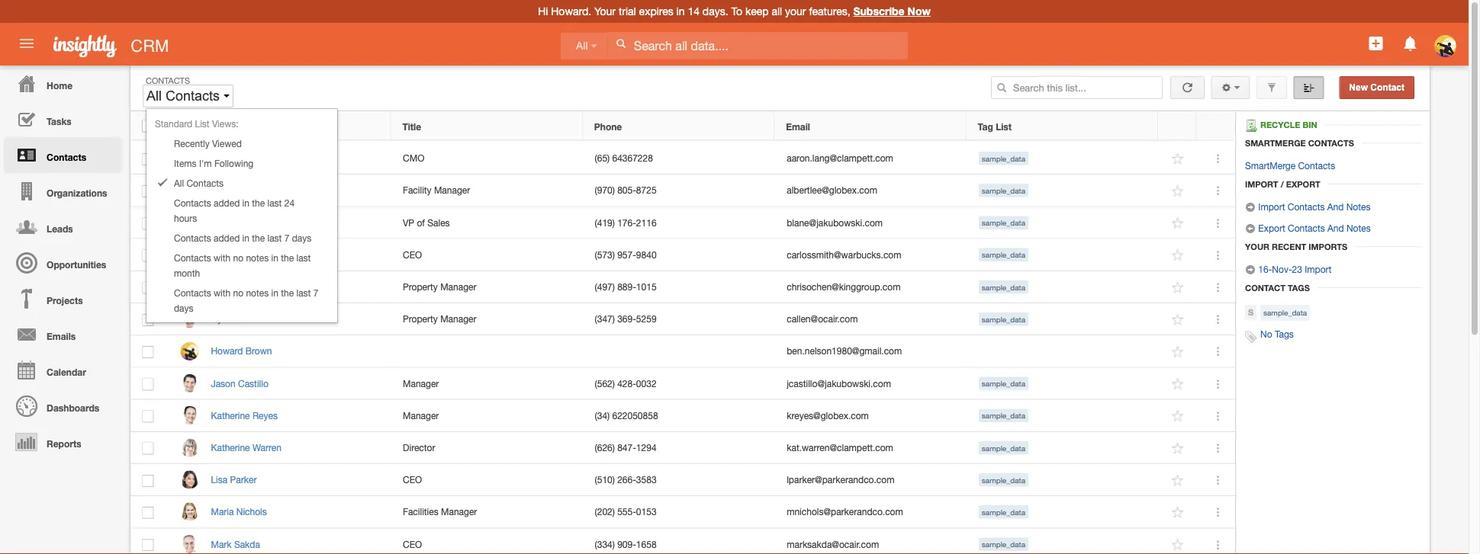 Task type: vqa. For each thing, say whether or not it's contained in the screenshot.
10
no



Task type: locate. For each thing, give the bounding box(es) containing it.
all contacts up the standard
[[146, 88, 224, 104]]

notes
[[246, 253, 269, 263], [246, 288, 269, 298]]

(34) 622050858
[[595, 410, 658, 421]]

last right chen
[[296, 288, 311, 298]]

12 row from the top
[[130, 465, 1235, 497]]

nichols
[[236, 507, 267, 518]]

2 follow image from the top
[[1171, 248, 1185, 263]]

7 right chen
[[313, 288, 318, 298]]

organizations link
[[4, 173, 122, 209]]

2 vertical spatial ceo
[[403, 539, 422, 550]]

row containing howard brown
[[130, 336, 1235, 368]]

0 vertical spatial 7
[[284, 233, 289, 243]]

2 notes from the top
[[246, 288, 269, 298]]

import right 23
[[1305, 264, 1332, 275]]

0 vertical spatial property
[[403, 282, 438, 292]]

added down "albert"
[[214, 198, 240, 208]]

manager cell for (562)
[[391, 368, 583, 400]]

trial
[[619, 5, 636, 18]]

in up "carlos smith" link
[[242, 233, 249, 243]]

contacts up export contacts and notes link
[[1288, 201, 1325, 212]]

export right /
[[1286, 179, 1320, 189]]

manager for (202) 555-0153
[[441, 507, 477, 518]]

6 follow image from the top
[[1171, 538, 1185, 553]]

2 with from the top
[[214, 288, 231, 298]]

items
[[174, 158, 197, 169]]

0 horizontal spatial export
[[1258, 223, 1285, 233]]

all contacts inside button
[[146, 88, 224, 104]]

0 vertical spatial export
[[1286, 179, 1320, 189]]

contacts with no notes in the last 7 days
[[174, 288, 318, 314]]

property
[[403, 282, 438, 292], [403, 314, 438, 325]]

contacts up hours
[[174, 198, 211, 208]]

calendar
[[47, 367, 86, 378]]

0 vertical spatial your
[[594, 5, 616, 18]]

last left 24
[[267, 198, 282, 208]]

carlossmith@warbucks.com
[[787, 250, 901, 260]]

chris chen
[[211, 282, 257, 292]]

days down month
[[174, 303, 193, 314]]

ceo cell for (510)
[[391, 465, 583, 497]]

2 vertical spatial ceo cell
[[391, 529, 583, 555]]

(334) 909-1658 cell
[[583, 529, 775, 555]]

0 horizontal spatial 7
[[284, 233, 289, 243]]

1 vertical spatial katherine
[[211, 443, 250, 453]]

albertlee@globex.com
[[787, 185, 877, 196]]

all contacts button
[[143, 85, 233, 108]]

all contacts down i'm
[[174, 178, 224, 188]]

(419) 176-2116 cell
[[583, 207, 775, 239]]

import inside import contacts and notes link
[[1258, 201, 1285, 212]]

Search this list... text field
[[991, 76, 1163, 99]]

property manager for (497)
[[403, 282, 476, 292]]

katherine for katherine warren
[[211, 443, 250, 453]]

no inside "contacts with no notes in the last month"
[[233, 253, 243, 263]]

notes inside contacts with no notes in the last 7 days
[[246, 288, 269, 298]]

notes inside "contacts with no notes in the last month"
[[246, 253, 269, 263]]

3 follow image from the top
[[1171, 313, 1185, 327]]

sample_data for kat.warren@clampett.com
[[982, 444, 1025, 453]]

2 added from the top
[[214, 233, 240, 243]]

with inside contacts with no notes in the last 7 days
[[214, 288, 231, 298]]

1 vertical spatial 7
[[313, 288, 318, 298]]

14 row from the top
[[130, 529, 1235, 555]]

1 ceo cell from the top
[[391, 239, 583, 271]]

0 vertical spatial smartmerge
[[1245, 138, 1306, 148]]

2 ceo from the top
[[403, 475, 422, 486]]

909-
[[617, 539, 636, 550]]

None checkbox
[[142, 120, 153, 132], [142, 250, 154, 262], [142, 379, 154, 391], [142, 443, 154, 455], [142, 507, 154, 520], [142, 540, 154, 552], [142, 120, 153, 132], [142, 250, 154, 262], [142, 379, 154, 391], [142, 443, 154, 455], [142, 507, 154, 520], [142, 540, 154, 552]]

2 row from the top
[[130, 143, 1235, 175]]

6 follow image from the top
[[1171, 442, 1185, 456]]

3 row from the top
[[130, 175, 1235, 207]]

9 row from the top
[[130, 368, 1235, 400]]

1 horizontal spatial list
[[996, 121, 1012, 132]]

contacts link
[[4, 137, 122, 173]]

last inside "contacts with no notes in the last month"
[[296, 253, 311, 263]]

search image
[[996, 82, 1007, 93]]

all inside button
[[146, 88, 162, 104]]

contact down 16-
[[1245, 283, 1285, 293]]

director cell
[[391, 432, 583, 465]]

0 vertical spatial no
[[233, 253, 243, 263]]

1 added from the top
[[214, 198, 240, 208]]

follow image for kat.warren@clampett.com
[[1171, 442, 1185, 456]]

contact right the new
[[1370, 82, 1405, 93]]

notes for export contacts and notes
[[1346, 223, 1371, 233]]

row containing vp of sales
[[130, 207, 1235, 239]]

1 vertical spatial ceo cell
[[391, 465, 583, 497]]

follow image for blane@jakubowski.com
[[1171, 216, 1185, 231]]

1 vertical spatial notes
[[1346, 223, 1371, 233]]

phone
[[594, 121, 622, 132]]

2 vertical spatial all
[[174, 178, 184, 188]]

ceo cell down sales
[[391, 239, 583, 271]]

row group
[[130, 143, 1235, 555]]

the inside contacts added in the last 24 hours
[[252, 198, 265, 208]]

with for contacts with no notes in the last 7 days
[[214, 288, 231, 298]]

circle arrow right image left 16-
[[1245, 265, 1256, 275]]

facilities manager cell
[[391, 497, 583, 529]]

contacts with no notes in the last month
[[174, 253, 311, 278]]

last
[[267, 198, 282, 208], [267, 233, 282, 243], [296, 253, 311, 263], [296, 288, 311, 298]]

1 horizontal spatial 7
[[313, 288, 318, 298]]

manager cell up director cell
[[391, 368, 583, 400]]

lisa parker
[[211, 475, 257, 486]]

(510)
[[595, 475, 615, 486]]

list inside standard list views: link
[[195, 118, 209, 129]]

0 horizontal spatial list
[[195, 118, 209, 129]]

4 row from the top
[[130, 207, 1235, 239]]

import left /
[[1245, 179, 1278, 189]]

1 vertical spatial circle arrow right image
[[1245, 265, 1256, 275]]

2 property from the top
[[403, 314, 438, 325]]

(497)
[[595, 282, 615, 292]]

1 vertical spatial contact
[[1245, 283, 1285, 293]]

(419)
[[595, 217, 615, 228]]

no inside contacts with no notes in the last 7 days
[[233, 288, 243, 298]]

circle arrow right image inside import contacts and notes link
[[1245, 202, 1256, 213]]

0 vertical spatial notes
[[246, 253, 269, 263]]

(65)
[[595, 153, 610, 164]]

contacts inside "link"
[[186, 178, 224, 188]]

(497) 889-1015 cell
[[583, 271, 775, 304]]

calendar link
[[4, 352, 122, 388]]

2 notes from the top
[[1346, 223, 1371, 233]]

in right chen
[[271, 288, 278, 298]]

1 horizontal spatial your
[[1245, 242, 1269, 252]]

0 vertical spatial property manager
[[403, 282, 476, 292]]

1 katherine from the top
[[211, 410, 250, 421]]

2 ceo cell from the top
[[391, 465, 583, 497]]

7 row from the top
[[130, 304, 1235, 336]]

1 follow image from the top
[[1171, 152, 1185, 166]]

contacts up month
[[174, 253, 211, 263]]

16-
[[1258, 264, 1272, 275]]

1 vertical spatial export
[[1258, 223, 1285, 233]]

1 vertical spatial import
[[1258, 201, 1285, 212]]

contacts inside button
[[166, 88, 220, 104]]

1 smartmerge from the top
[[1245, 138, 1306, 148]]

added for hours
[[214, 198, 240, 208]]

2 property manager from the top
[[403, 314, 476, 325]]

ceo cell
[[391, 239, 583, 271], [391, 465, 583, 497], [391, 529, 583, 555]]

contacts added in the last 7 days link
[[146, 228, 337, 248]]

all down items
[[174, 178, 184, 188]]

follow image for ben.nelson1980@gmail.com
[[1171, 345, 1185, 360]]

2 circle arrow right image from the top
[[1245, 265, 1256, 275]]

sample_data for chrisochen@kinggroup.com
[[982, 283, 1025, 292]]

follow image for aaron.lang@clampett.com
[[1171, 152, 1185, 166]]

circle arrow right image
[[1245, 202, 1256, 213], [1245, 265, 1256, 275]]

428-
[[617, 378, 636, 389]]

jason
[[211, 378, 235, 389]]

to
[[731, 5, 742, 18]]

ceo cell down facilities manager
[[391, 529, 583, 555]]

the right smith
[[281, 253, 294, 263]]

katherine up lisa parker
[[211, 443, 250, 453]]

property manager cell for (497)
[[391, 271, 583, 304]]

3 ceo cell from the top
[[391, 529, 583, 555]]

5 follow image from the top
[[1171, 506, 1185, 520]]

1 notes from the top
[[246, 253, 269, 263]]

sample_data for mnichols@parkerandco.com
[[982, 508, 1025, 517]]

1 vertical spatial with
[[214, 288, 231, 298]]

cynthia allen
[[211, 314, 265, 325]]

(562) 428-0032 cell
[[583, 368, 775, 400]]

1 with from the top
[[214, 253, 231, 263]]

contacts inside contacts with no notes in the last 7 days
[[174, 288, 211, 298]]

ceo down the vp
[[403, 250, 422, 260]]

the down lee
[[252, 198, 265, 208]]

mark sakda link
[[211, 539, 268, 550]]

navigation
[[0, 66, 122, 460]]

carlos
[[211, 250, 237, 260]]

4 follow image from the top
[[1171, 377, 1185, 392]]

(573) 957-9840 cell
[[583, 239, 775, 271]]

2 property manager cell from the top
[[391, 304, 583, 336]]

facilities manager
[[403, 507, 477, 518]]

import
[[1245, 179, 1278, 189], [1258, 201, 1285, 212], [1305, 264, 1332, 275]]

ceo for sakda
[[403, 539, 422, 550]]

1 horizontal spatial days
[[292, 233, 311, 243]]

2 follow image from the top
[[1171, 216, 1185, 231]]

2 horizontal spatial all
[[576, 40, 588, 52]]

(334)
[[595, 539, 615, 550]]

contacts up organizations link
[[47, 152, 86, 163]]

0 horizontal spatial days
[[174, 303, 193, 314]]

1 vertical spatial and
[[1327, 223, 1344, 233]]

2 smartmerge from the top
[[1245, 160, 1296, 171]]

(573) 957-9840
[[595, 250, 657, 260]]

(970) 805-8725
[[595, 185, 657, 196]]

(34) 622050858 cell
[[583, 400, 775, 432]]

0 vertical spatial days
[[292, 233, 311, 243]]

sample_data for kreyes@globex.com
[[982, 412, 1025, 420]]

847-
[[617, 443, 636, 453]]

kreyes@globex.com cell
[[775, 400, 967, 432]]

contacts down contacts
[[1298, 160, 1335, 171]]

13 row from the top
[[130, 497, 1235, 529]]

your left 'trial'
[[594, 5, 616, 18]]

1 vertical spatial ceo
[[403, 475, 422, 486]]

row group containing aaron lang
[[130, 143, 1235, 555]]

row containing albert lee
[[130, 175, 1235, 207]]

follow image
[[1171, 152, 1185, 166], [1171, 248, 1185, 263], [1171, 281, 1185, 295], [1171, 345, 1185, 360], [1171, 409, 1185, 424], [1171, 442, 1185, 456], [1171, 474, 1185, 488]]

(65) 64367228 cell
[[583, 143, 775, 175]]

property manager cell
[[391, 271, 583, 304], [391, 304, 583, 336]]

all up the standard
[[146, 88, 162, 104]]

refresh list image
[[1180, 82, 1195, 93]]

lisa
[[211, 475, 228, 486]]

1 vertical spatial smartmerge
[[1245, 160, 1296, 171]]

(970) 805-8725 cell
[[583, 175, 775, 207]]

7 down 24
[[284, 233, 289, 243]]

(510) 266-3583
[[595, 475, 657, 486]]

1 property manager cell from the top
[[391, 271, 583, 304]]

0 vertical spatial katherine
[[211, 410, 250, 421]]

1 row from the top
[[130, 112, 1234, 141]]

7 follow image from the top
[[1171, 474, 1185, 488]]

export
[[1286, 179, 1320, 189], [1258, 223, 1285, 233]]

1015
[[636, 282, 657, 292]]

0 horizontal spatial all
[[146, 88, 162, 104]]

0 vertical spatial ceo cell
[[391, 239, 583, 271]]

notes up the imports
[[1346, 223, 1371, 233]]

row
[[130, 112, 1234, 141], [130, 143, 1235, 175], [130, 175, 1235, 207], [130, 207, 1235, 239], [130, 239, 1235, 271], [130, 271, 1235, 304], [130, 304, 1235, 336], [130, 336, 1235, 368], [130, 368, 1235, 400], [130, 400, 1235, 432], [130, 432, 1235, 465], [130, 465, 1235, 497], [130, 497, 1235, 529], [130, 529, 1235, 555]]

contact
[[1370, 82, 1405, 93], [1245, 283, 1285, 293]]

manager cell up director
[[391, 400, 583, 432]]

1 no from the top
[[233, 253, 243, 263]]

1 ceo from the top
[[403, 250, 422, 260]]

cell
[[199, 207, 391, 239], [391, 336, 583, 368], [583, 336, 775, 368], [967, 336, 1159, 368]]

in down lee
[[242, 198, 249, 208]]

with inside "contacts with no notes in the last month"
[[214, 253, 231, 263]]

list left full
[[195, 118, 209, 129]]

new contact
[[1349, 82, 1405, 93]]

kat.warren@clampett.com cell
[[775, 432, 967, 465]]

days down 24
[[292, 233, 311, 243]]

(65) 64367228
[[595, 153, 653, 164]]

all contacts inside "link"
[[174, 178, 224, 188]]

all inside "link"
[[576, 40, 588, 52]]

all inside "link"
[[174, 178, 184, 188]]

import down /
[[1258, 201, 1285, 212]]

warren
[[252, 443, 281, 453]]

7 inside contacts with no notes in the last 7 days
[[313, 288, 318, 298]]

row containing cynthia allen
[[130, 304, 1235, 336]]

circle arrow right image inside 16-nov-23 import link
[[1245, 265, 1256, 275]]

last up "carlos smith" link
[[267, 233, 282, 243]]

555-
[[617, 507, 636, 518]]

1 horizontal spatial export
[[1286, 179, 1320, 189]]

howard brown link
[[211, 346, 280, 357]]

projects link
[[4, 281, 122, 317]]

1 vertical spatial all
[[146, 88, 162, 104]]

10 row from the top
[[130, 400, 1235, 432]]

import contacts and notes link
[[1245, 201, 1371, 213]]

export right circle arrow left image
[[1258, 223, 1285, 233]]

notes for 7
[[246, 288, 269, 298]]

all down howard.
[[576, 40, 588, 52]]

3 ceo from the top
[[403, 539, 422, 550]]

director
[[403, 443, 435, 453]]

with for contacts with no notes in the last month
[[214, 253, 231, 263]]

4 follow image from the top
[[1171, 345, 1185, 360]]

contacts down crm
[[146, 76, 190, 85]]

1 horizontal spatial contact
[[1370, 82, 1405, 93]]

manager cell
[[391, 368, 583, 400], [391, 400, 583, 432]]

smartmerge for smartmerge contacts
[[1245, 160, 1296, 171]]

sample_data for blane@jakubowski.com
[[982, 218, 1025, 227]]

2 vertical spatial import
[[1305, 264, 1332, 275]]

1 manager cell from the top
[[391, 368, 583, 400]]

row containing carlos smith
[[130, 239, 1235, 271]]

1294
[[636, 443, 657, 453]]

cog image
[[1221, 82, 1232, 93]]

1 vertical spatial added
[[214, 233, 240, 243]]

property for allen
[[403, 314, 438, 325]]

blane@jakubowski.com cell
[[775, 207, 967, 239]]

0 vertical spatial all
[[576, 40, 588, 52]]

manager inside cell
[[441, 507, 477, 518]]

64367228
[[612, 153, 653, 164]]

no
[[1260, 329, 1272, 340]]

follow image
[[1171, 184, 1185, 199], [1171, 216, 1185, 231], [1171, 313, 1185, 327], [1171, 377, 1185, 392], [1171, 506, 1185, 520], [1171, 538, 1185, 553]]

smartmerge up /
[[1245, 160, 1296, 171]]

None checkbox
[[142, 153, 154, 165], [142, 185, 154, 198], [142, 218, 154, 230], [142, 282, 154, 294], [142, 314, 154, 326], [142, 346, 154, 359], [142, 411, 154, 423], [142, 475, 154, 487], [142, 153, 154, 165], [142, 185, 154, 198], [142, 218, 154, 230], [142, 282, 154, 294], [142, 314, 154, 326], [142, 346, 154, 359], [142, 411, 154, 423], [142, 475, 154, 487]]

8 row from the top
[[130, 336, 1235, 368]]

smartmerge
[[1245, 138, 1306, 148], [1245, 160, 1296, 171]]

notes up export contacts and notes
[[1346, 201, 1371, 212]]

0 vertical spatial with
[[214, 253, 231, 263]]

sample_data
[[982, 154, 1025, 163], [982, 186, 1025, 195], [982, 218, 1025, 227], [982, 251, 1025, 259], [982, 283, 1025, 292], [1263, 309, 1307, 317], [982, 315, 1025, 324], [982, 379, 1025, 388], [982, 412, 1025, 420], [982, 444, 1025, 453], [982, 476, 1025, 485], [982, 508, 1025, 517], [982, 540, 1025, 549]]

added
[[214, 198, 240, 208], [214, 233, 240, 243]]

(347) 369-5259 cell
[[583, 304, 775, 336]]

manager for (497) 889-1015
[[440, 282, 476, 292]]

added inside contacts added in the last 24 hours
[[214, 198, 240, 208]]

0 horizontal spatial contact
[[1245, 283, 1285, 293]]

subscribe now link
[[853, 5, 931, 18]]

1 vertical spatial no
[[233, 288, 243, 298]]

1 follow image from the top
[[1171, 184, 1185, 199]]

5 follow image from the top
[[1171, 409, 1185, 424]]

1 vertical spatial property manager
[[403, 314, 476, 325]]

11 row from the top
[[130, 432, 1235, 465]]

smartmerge contacts link
[[1245, 160, 1335, 171]]

2 katherine from the top
[[211, 443, 250, 453]]

0 vertical spatial and
[[1327, 201, 1344, 212]]

8725
[[636, 185, 657, 196]]

list right tag
[[996, 121, 1012, 132]]

contacts down month
[[174, 288, 211, 298]]

0 vertical spatial circle arrow right image
[[1245, 202, 1256, 213]]

your down circle arrow left image
[[1245, 242, 1269, 252]]

369-
[[617, 314, 636, 325]]

added up "carlos"
[[214, 233, 240, 243]]

contacts down i'm
[[186, 178, 224, 188]]

the right chen
[[281, 288, 294, 298]]

1 vertical spatial all contacts
[[174, 178, 224, 188]]

3 follow image from the top
[[1171, 281, 1185, 295]]

days
[[292, 233, 311, 243], [174, 303, 193, 314]]

0 vertical spatial added
[[214, 198, 240, 208]]

0 vertical spatial ceo
[[403, 250, 422, 260]]

smartmerge down recycle
[[1245, 138, 1306, 148]]

6 row from the top
[[130, 271, 1235, 304]]

maria nichols link
[[211, 507, 274, 518]]

contacts with no notes in the last month link
[[146, 248, 337, 283]]

ceo down facilities
[[403, 539, 422, 550]]

sales
[[427, 217, 450, 228]]

katherine down 'jason'
[[211, 410, 250, 421]]

0 vertical spatial notes
[[1346, 201, 1371, 212]]

and up export contacts and notes
[[1327, 201, 1344, 212]]

ceo cell up facilities manager
[[391, 465, 583, 497]]

1 property manager from the top
[[403, 282, 476, 292]]

sample_data for lparker@parkerandco.com
[[982, 476, 1025, 485]]

tags
[[1275, 329, 1294, 340]]

aaron
[[211, 153, 235, 164]]

sample_data for aaron.lang@clampett.com
[[982, 154, 1025, 163]]

facility
[[403, 185, 431, 196]]

crm
[[131, 36, 169, 55]]

1 vertical spatial your
[[1245, 242, 1269, 252]]

16-nov-23 import
[[1256, 264, 1332, 275]]

row containing aaron lang
[[130, 143, 1235, 175]]

manager cell for (34)
[[391, 400, 583, 432]]

jcastillo@jakubowski.com cell
[[775, 368, 967, 400]]

1 vertical spatial property
[[403, 314, 438, 325]]

circle arrow right image up circle arrow left image
[[1245, 202, 1256, 213]]

1 horizontal spatial all
[[174, 178, 184, 188]]

2 no from the top
[[233, 288, 243, 298]]

contacts up standard list views:
[[166, 88, 220, 104]]

0 vertical spatial all contacts
[[146, 88, 224, 104]]

property manager for (347)
[[403, 314, 476, 325]]

0 vertical spatial import
[[1245, 179, 1278, 189]]

ceo down director
[[403, 475, 422, 486]]

1 circle arrow right image from the top
[[1245, 202, 1256, 213]]

(202) 555-0153 cell
[[583, 497, 775, 529]]

row containing full name
[[130, 112, 1234, 141]]

vp
[[403, 217, 414, 228]]

2 manager cell from the top
[[391, 400, 583, 432]]

1 vertical spatial notes
[[246, 288, 269, 298]]

contacts inside "contacts with no notes in the last month"
[[174, 253, 211, 263]]

1 property from the top
[[403, 282, 438, 292]]

the inside contacts with no notes in the last 7 days
[[281, 288, 294, 298]]

16-nov-23 import link
[[1245, 264, 1332, 275]]

recycle
[[1260, 120, 1300, 130]]

last right smith
[[296, 253, 311, 263]]

1 vertical spatial days
[[174, 303, 193, 314]]

sample_data for marksakda@ocair.com
[[982, 540, 1025, 549]]

1 notes from the top
[[1346, 201, 1371, 212]]

5 row from the top
[[130, 239, 1235, 271]]

in right smith
[[271, 253, 278, 263]]

tags
[[1288, 283, 1310, 293]]

and up the imports
[[1327, 223, 1344, 233]]



Task type: describe. For each thing, give the bounding box(es) containing it.
email
[[786, 121, 810, 132]]

ben.nelson1980@gmail.com
[[787, 346, 902, 357]]

all contacts link
[[146, 173, 337, 193]]

smartmerge contacts
[[1245, 160, 1335, 171]]

0153
[[636, 507, 657, 518]]

smartmerge for smartmerge contacts
[[1245, 138, 1306, 148]]

aaron lang
[[211, 153, 258, 164]]

ceo for parker
[[403, 475, 422, 486]]

(573)
[[595, 250, 615, 260]]

callen@ocair.com cell
[[775, 304, 967, 336]]

lee
[[238, 185, 253, 196]]

s
[[1248, 308, 1254, 318]]

leads link
[[4, 209, 122, 245]]

recent
[[1272, 242, 1306, 252]]

the up smith
[[252, 233, 265, 243]]

export inside export contacts and notes link
[[1258, 223, 1285, 233]]

list for standard
[[195, 118, 209, 129]]

vp of sales cell
[[391, 207, 583, 239]]

navigation containing home
[[0, 66, 122, 460]]

in inside "contacts with no notes in the last month"
[[271, 253, 278, 263]]

266-
[[617, 475, 636, 486]]

chen
[[235, 282, 257, 292]]

chrisochen@kinggroup.com cell
[[775, 271, 967, 304]]

(202)
[[595, 507, 615, 518]]

marksakda@ocair.com cell
[[775, 529, 967, 555]]

days inside contacts with no notes in the last 7 days
[[174, 303, 193, 314]]

subscribe
[[853, 5, 905, 18]]

nov-
[[1272, 264, 1292, 275]]

tag list
[[978, 121, 1012, 132]]

of
[[417, 217, 425, 228]]

contact tags
[[1245, 283, 1310, 293]]

import for import contacts and notes
[[1258, 201, 1285, 212]]

no for month
[[233, 253, 243, 263]]

howard.
[[551, 5, 591, 18]]

mnichols@parkerandco.com cell
[[775, 497, 967, 529]]

import inside 16-nov-23 import link
[[1305, 264, 1332, 275]]

all for all contacts "link"
[[174, 178, 184, 188]]

last inside contacts with no notes in the last 7 days
[[296, 288, 311, 298]]

your
[[785, 5, 806, 18]]

property manager cell for (347)
[[391, 304, 583, 336]]

days inside contacts added in the last 7 days link
[[292, 233, 311, 243]]

added for days
[[214, 233, 240, 243]]

recently
[[174, 138, 210, 149]]

14
[[688, 5, 700, 18]]

notes for import contacts and notes
[[1346, 201, 1371, 212]]

all for "all contacts" button
[[146, 88, 162, 104]]

follow image for marksakda@ocair.com
[[1171, 538, 1185, 553]]

and for export contacts and notes
[[1327, 223, 1344, 233]]

tag
[[978, 121, 993, 132]]

0 vertical spatial contact
[[1370, 82, 1405, 93]]

albertlee@globex.com cell
[[775, 175, 967, 207]]

show list view filters image
[[1266, 82, 1277, 93]]

marksakda@ocair.com
[[787, 539, 879, 550]]

lparker@parkerandco.com cell
[[775, 465, 967, 497]]

follow image for chrisochen@kinggroup.com
[[1171, 281, 1185, 295]]

facility manager
[[403, 185, 470, 196]]

mnichols@parkerandco.com
[[787, 507, 903, 518]]

jason castillo link
[[211, 378, 276, 389]]

mark
[[211, 539, 232, 550]]

notes for month
[[246, 253, 269, 263]]

row containing lisa parker
[[130, 465, 1235, 497]]

sample_data for jcastillo@jakubowski.com
[[982, 379, 1025, 388]]

dashboards link
[[4, 388, 122, 424]]

follow image for callen@ocair.com
[[1171, 313, 1185, 327]]

all contacts for all contacts "link"
[[174, 178, 224, 188]]

622050858
[[612, 410, 658, 421]]

smartmerge contacts
[[1245, 138, 1354, 148]]

(626) 847-1294
[[595, 443, 657, 453]]

standard list views:
[[155, 118, 238, 129]]

contacts added in the last 24 hours
[[174, 198, 295, 224]]

in inside contacts added in the last 24 hours
[[242, 198, 249, 208]]

ceo for smith
[[403, 250, 422, 260]]

(626) 847-1294 cell
[[583, 432, 775, 465]]

0 horizontal spatial your
[[594, 5, 616, 18]]

lang
[[238, 153, 258, 164]]

follow image for kreyes@globex.com
[[1171, 409, 1185, 424]]

your recent imports
[[1245, 242, 1347, 252]]

no tags link
[[1260, 329, 1294, 340]]

(562) 428-0032
[[595, 378, 657, 389]]

castillo
[[238, 378, 268, 389]]

export contacts and notes link
[[1245, 223, 1371, 234]]

manager for (347) 369-5259
[[440, 314, 476, 325]]

(347)
[[595, 314, 615, 325]]

aaron.lang@clampett.com cell
[[775, 143, 967, 175]]

ben.nelson1980@gmail.com cell
[[775, 336, 967, 368]]

row containing chris chen
[[130, 271, 1235, 304]]

brown
[[245, 346, 272, 357]]

kat.warren@clampett.com
[[787, 443, 893, 453]]

contacts inside contacts added in the last 24 hours
[[174, 198, 211, 208]]

chris
[[211, 282, 232, 292]]

manager for (970) 805-8725
[[434, 185, 470, 196]]

kreyes@globex.com
[[787, 410, 869, 421]]

(334) 909-1658
[[595, 539, 657, 550]]

emails
[[47, 331, 76, 342]]

contacts down import contacts and notes link
[[1288, 223, 1325, 233]]

vp of sales
[[403, 217, 450, 228]]

sample_data for callen@ocair.com
[[982, 315, 1025, 324]]

contacts with no notes in the last 7 days link
[[146, 283, 337, 318]]

row containing katherine warren
[[130, 432, 1235, 465]]

ceo cell for (334)
[[391, 529, 583, 555]]

days.
[[703, 5, 728, 18]]

import for import / export
[[1245, 179, 1278, 189]]

all contacts for "all contacts" button
[[146, 88, 224, 104]]

property for chen
[[403, 282, 438, 292]]

row containing maria nichols
[[130, 497, 1235, 529]]

katherine for katherine reyes
[[211, 410, 250, 421]]

maria
[[211, 507, 234, 518]]

new
[[1349, 82, 1368, 93]]

show sidebar image
[[1303, 82, 1314, 93]]

(562)
[[595, 378, 615, 389]]

contacts down hours
[[174, 233, 211, 243]]

circle arrow left image
[[1245, 224, 1256, 234]]

circle arrow right image for import contacts and notes
[[1245, 202, 1256, 213]]

list for tag
[[996, 121, 1012, 132]]

in left "14"
[[676, 5, 685, 18]]

row containing jason castillo
[[130, 368, 1235, 400]]

0032
[[636, 378, 657, 389]]

reyes
[[252, 410, 278, 421]]

facility manager cell
[[391, 175, 583, 207]]

recently viewed
[[174, 138, 242, 149]]

follow image for lparker@parkerandco.com
[[1171, 474, 1185, 488]]

follow image for carlossmith@warbucks.com
[[1171, 248, 1185, 263]]

(626)
[[595, 443, 615, 453]]

follow image for jcastillo@jakubowski.com
[[1171, 377, 1185, 392]]

the inside "contacts with no notes in the last month"
[[281, 253, 294, 263]]

allen
[[245, 314, 265, 325]]

aaron lang link
[[211, 153, 265, 164]]

hours
[[174, 213, 197, 224]]

import / export
[[1245, 179, 1320, 189]]

viewed
[[212, 138, 242, 149]]

row containing mark sakda
[[130, 529, 1235, 555]]

follow image for mnichols@parkerandco.com
[[1171, 506, 1185, 520]]

mark sakda
[[211, 539, 260, 550]]

last inside contacts added in the last 24 hours
[[267, 198, 282, 208]]

ceo cell for (573)
[[391, 239, 583, 271]]

reports
[[47, 439, 81, 449]]

white image
[[616, 38, 626, 49]]

cynthia allen link
[[211, 314, 272, 325]]

sample_data for carlossmith@warbucks.com
[[982, 251, 1025, 259]]

import contacts and notes
[[1256, 201, 1371, 212]]

no for 7
[[233, 288, 243, 298]]

katherine reyes link
[[211, 410, 285, 421]]

in inside contacts with no notes in the last 7 days
[[271, 288, 278, 298]]

Search all data.... text field
[[607, 32, 908, 59]]

row containing katherine reyes
[[130, 400, 1235, 432]]

emails link
[[4, 317, 122, 352]]

notifications image
[[1401, 34, 1420, 53]]

and for import contacts and notes
[[1327, 201, 1344, 212]]

carlossmith@warbucks.com cell
[[775, 239, 967, 271]]

sample_data for albertlee@globex.com
[[982, 186, 1025, 195]]

views:
[[212, 118, 238, 129]]

cmo cell
[[391, 143, 583, 175]]

(202) 555-0153
[[595, 507, 657, 518]]

reports link
[[4, 424, 122, 460]]

sample_data link
[[1260, 305, 1310, 321]]

no tags
[[1260, 329, 1294, 340]]

circle arrow right image for 16-nov-23 import
[[1245, 265, 1256, 275]]

9840
[[636, 250, 657, 260]]

callen@ocair.com
[[787, 314, 858, 325]]

(970)
[[595, 185, 615, 196]]

follow image for albertlee@globex.com
[[1171, 184, 1185, 199]]

dashboards
[[47, 403, 99, 413]]

(510) 266-3583 cell
[[583, 465, 775, 497]]



